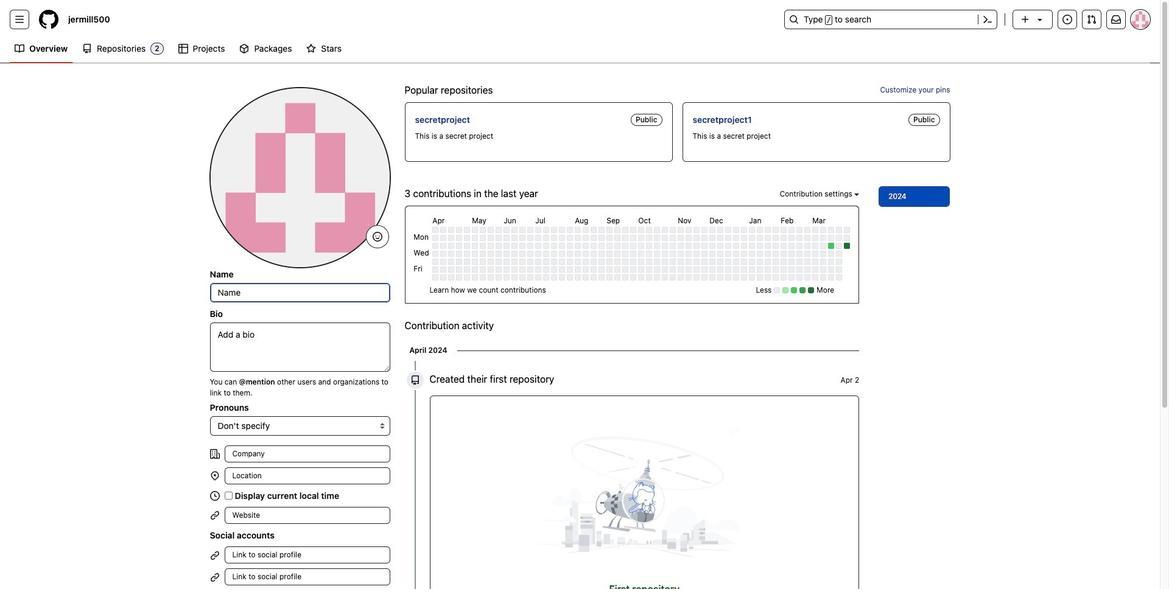 Task type: vqa. For each thing, say whether or not it's contained in the screenshot.
Website Field
yes



Task type: locate. For each thing, give the bounding box(es) containing it.
Link to social profile text field
[[224, 547, 390, 564], [224, 569, 390, 586]]

Website field
[[224, 507, 390, 524]]

location image
[[210, 471, 220, 481]]

notifications image
[[1111, 15, 1121, 24]]

social account image
[[210, 551, 220, 561], [210, 573, 220, 582]]

Name field
[[210, 283, 390, 303]]

1 social account image from the top
[[210, 551, 220, 561]]

repo image
[[410, 376, 420, 386]]

Add a bio text field
[[210, 323, 390, 372]]

link to social profile text field for first social account icon from the top of the page
[[224, 547, 390, 564]]

cell
[[433, 227, 439, 233], [440, 227, 447, 233], [448, 227, 454, 233], [456, 227, 462, 233], [464, 227, 470, 233], [472, 227, 478, 233], [480, 227, 486, 233], [488, 227, 494, 233], [496, 227, 502, 233], [504, 227, 510, 233], [512, 227, 518, 233], [520, 227, 526, 233], [528, 227, 534, 233], [535, 227, 542, 233], [543, 227, 549, 233], [551, 227, 557, 233], [559, 227, 565, 233], [567, 227, 573, 233], [575, 227, 581, 233], [583, 227, 589, 233], [591, 227, 597, 233], [599, 227, 605, 233], [607, 227, 613, 233], [615, 227, 621, 233], [623, 227, 629, 233], [630, 227, 637, 233], [638, 227, 644, 233], [646, 227, 652, 233], [654, 227, 660, 233], [662, 227, 668, 233], [670, 227, 676, 233], [678, 227, 684, 233], [686, 227, 692, 233], [694, 227, 700, 233], [702, 227, 708, 233], [710, 227, 716, 233], [718, 227, 724, 233], [725, 227, 732, 233], [733, 227, 739, 233], [741, 227, 747, 233], [749, 227, 755, 233], [757, 227, 763, 233], [765, 227, 771, 233], [773, 227, 779, 233], [781, 227, 787, 233], [789, 227, 795, 233], [797, 227, 803, 233], [805, 227, 811, 233], [813, 227, 819, 233], [820, 227, 827, 233], [828, 227, 834, 233], [836, 227, 842, 233], [844, 227, 850, 233], [433, 235, 439, 241], [440, 235, 447, 241], [448, 235, 454, 241], [456, 235, 462, 241], [464, 235, 470, 241], [472, 235, 478, 241], [480, 235, 486, 241], [488, 235, 494, 241], [496, 235, 502, 241], [504, 235, 510, 241], [512, 235, 518, 241], [520, 235, 526, 241], [528, 235, 534, 241], [535, 235, 542, 241], [543, 235, 549, 241], [551, 235, 557, 241], [559, 235, 565, 241], [567, 235, 573, 241], [575, 235, 581, 241], [583, 235, 589, 241], [591, 235, 597, 241], [599, 235, 605, 241], [607, 235, 613, 241], [615, 235, 621, 241], [623, 235, 629, 241], [630, 235, 637, 241], [638, 235, 644, 241], [646, 235, 652, 241], [654, 235, 660, 241], [662, 235, 668, 241], [670, 235, 676, 241], [678, 235, 684, 241], [686, 235, 692, 241], [694, 235, 700, 241], [702, 235, 708, 241], [710, 235, 716, 241], [718, 235, 724, 241], [725, 235, 732, 241], [733, 235, 739, 241], [741, 235, 747, 241], [749, 235, 755, 241], [757, 235, 763, 241], [765, 235, 771, 241], [773, 235, 779, 241], [781, 235, 787, 241], [789, 235, 795, 241], [797, 235, 803, 241], [805, 235, 811, 241], [813, 235, 819, 241], [820, 235, 827, 241], [828, 235, 834, 241], [836, 235, 842, 241], [844, 235, 850, 241], [433, 243, 439, 249], [440, 243, 447, 249], [448, 243, 454, 249], [456, 243, 462, 249], [464, 243, 470, 249], [472, 243, 478, 249], [480, 243, 486, 249], [488, 243, 494, 249], [496, 243, 502, 249], [504, 243, 510, 249], [512, 243, 518, 249], [520, 243, 526, 249], [528, 243, 534, 249], [535, 243, 542, 249], [543, 243, 549, 249], [551, 243, 557, 249], [559, 243, 565, 249], [567, 243, 573, 249], [575, 243, 581, 249], [583, 243, 589, 249], [591, 243, 597, 249], [599, 243, 605, 249], [607, 243, 613, 249], [615, 243, 621, 249], [623, 243, 629, 249], [630, 243, 637, 249], [638, 243, 644, 249], [646, 243, 652, 249], [654, 243, 660, 249], [662, 243, 668, 249], [670, 243, 676, 249], [678, 243, 684, 249], [686, 243, 692, 249], [694, 243, 700, 249], [702, 243, 708, 249], [710, 243, 716, 249], [718, 243, 724, 249], [725, 243, 732, 249], [733, 243, 739, 249], [741, 243, 747, 249], [749, 243, 755, 249], [757, 243, 763, 249], [765, 243, 771, 249], [773, 243, 779, 249], [781, 243, 787, 249], [789, 243, 795, 249], [797, 243, 803, 249], [805, 243, 811, 249], [813, 243, 819, 249], [820, 243, 827, 249], [828, 243, 834, 249], [836, 243, 842, 249], [844, 243, 850, 249], [433, 251, 439, 257], [440, 251, 447, 257], [448, 251, 454, 257], [456, 251, 462, 257], [464, 251, 470, 257], [472, 251, 478, 257], [480, 251, 486, 257], [488, 251, 494, 257], [496, 251, 502, 257], [504, 251, 510, 257], [512, 251, 518, 257], [520, 251, 526, 257], [528, 251, 534, 257], [535, 251, 542, 257], [543, 251, 549, 257], [551, 251, 557, 257], [559, 251, 565, 257], [567, 251, 573, 257], [575, 251, 581, 257], [583, 251, 589, 257], [591, 251, 597, 257], [599, 251, 605, 257], [607, 251, 613, 257], [615, 251, 621, 257], [623, 251, 629, 257], [630, 251, 637, 257], [638, 251, 644, 257], [646, 251, 652, 257], [654, 251, 660, 257], [662, 251, 668, 257], [670, 251, 676, 257], [678, 251, 684, 257], [686, 251, 692, 257], [694, 251, 700, 257], [702, 251, 708, 257], [710, 251, 716, 257], [718, 251, 724, 257], [725, 251, 732, 257], [733, 251, 739, 257], [741, 251, 747, 257], [749, 251, 755, 257], [757, 251, 763, 257], [765, 251, 771, 257], [773, 251, 779, 257], [781, 251, 787, 257], [789, 251, 795, 257], [797, 251, 803, 257], [805, 251, 811, 257], [813, 251, 819, 257], [820, 251, 827, 257], [828, 251, 834, 257], [836, 251, 842, 257], [433, 259, 439, 265], [440, 259, 447, 265], [448, 259, 454, 265], [456, 259, 462, 265], [464, 259, 470, 265], [472, 259, 478, 265], [480, 259, 486, 265], [488, 259, 494, 265], [496, 259, 502, 265], [504, 259, 510, 265], [512, 259, 518, 265], [520, 259, 526, 265], [528, 259, 534, 265], [535, 259, 542, 265], [543, 259, 549, 265], [551, 259, 557, 265], [559, 259, 565, 265], [567, 259, 573, 265], [575, 259, 581, 265], [583, 259, 589, 265], [591, 259, 597, 265], [599, 259, 605, 265], [607, 259, 613, 265], [615, 259, 621, 265], [623, 259, 629, 265], [630, 259, 637, 265], [638, 259, 644, 265], [646, 259, 652, 265], [654, 259, 660, 265], [662, 259, 668, 265], [670, 259, 676, 265], [678, 259, 684, 265], [686, 259, 692, 265], [694, 259, 700, 265], [702, 259, 708, 265], [710, 259, 716, 265], [718, 259, 724, 265], [725, 259, 732, 265], [733, 259, 739, 265], [741, 259, 747, 265], [749, 259, 755, 265], [757, 259, 763, 265], [765, 259, 771, 265], [773, 259, 779, 265], [781, 259, 787, 265], [789, 259, 795, 265], [797, 259, 803, 265], [805, 259, 811, 265], [813, 259, 819, 265], [820, 259, 827, 265], [828, 259, 834, 265], [836, 259, 842, 265], [433, 267, 439, 273], [440, 267, 447, 273], [448, 267, 454, 273], [456, 267, 462, 273], [464, 267, 470, 273], [472, 267, 478, 273], [480, 267, 486, 273], [488, 267, 494, 273], [496, 267, 502, 273], [504, 267, 510, 273], [512, 267, 518, 273], [520, 267, 526, 273], [528, 267, 534, 273], [535, 267, 542, 273], [543, 267, 549, 273], [551, 267, 557, 273], [559, 267, 565, 273], [567, 267, 573, 273], [575, 267, 581, 273], [583, 267, 589, 273], [591, 267, 597, 273], [599, 267, 605, 273], [607, 267, 613, 273], [615, 267, 621, 273], [623, 267, 629, 273], [630, 267, 637, 273], [638, 267, 644, 273], [646, 267, 652, 273], [654, 267, 660, 273], [662, 267, 668, 273], [670, 267, 676, 273], [678, 267, 684, 273], [686, 267, 692, 273], [694, 267, 700, 273], [702, 267, 708, 273], [710, 267, 716, 273], [718, 267, 724, 273], [725, 267, 732, 273], [733, 267, 739, 273], [741, 267, 747, 273], [749, 267, 755, 273], [757, 267, 763, 273], [765, 267, 771, 273], [773, 267, 779, 273], [781, 267, 787, 273], [789, 267, 795, 273], [797, 267, 803, 273], [805, 267, 811, 273], [813, 267, 819, 273], [820, 267, 827, 273], [828, 267, 834, 273], [836, 267, 842, 273], [433, 275, 439, 281], [440, 275, 447, 281], [448, 275, 454, 281], [456, 275, 462, 281], [464, 275, 470, 281], [472, 275, 478, 281], [480, 275, 486, 281], [488, 275, 494, 281], [496, 275, 502, 281], [504, 275, 510, 281], [512, 275, 518, 281], [520, 275, 526, 281], [528, 275, 534, 281], [535, 275, 542, 281], [543, 275, 549, 281], [551, 275, 557, 281], [559, 275, 565, 281], [567, 275, 573, 281], [575, 275, 581, 281], [583, 275, 589, 281], [591, 275, 597, 281], [599, 275, 605, 281], [607, 275, 613, 281], [615, 275, 621, 281], [623, 275, 629, 281], [630, 275, 637, 281], [638, 275, 644, 281], [646, 275, 652, 281], [654, 275, 660, 281], [662, 275, 668, 281], [670, 275, 676, 281], [678, 275, 684, 281], [686, 275, 692, 281], [694, 275, 700, 281], [702, 275, 708, 281], [710, 275, 716, 281], [718, 275, 724, 281], [725, 275, 732, 281], [733, 275, 739, 281], [741, 275, 747, 281], [749, 275, 755, 281], [757, 275, 763, 281], [765, 275, 771, 281], [773, 275, 779, 281], [781, 275, 787, 281], [789, 275, 795, 281], [797, 275, 803, 281], [805, 275, 811, 281], [813, 275, 819, 281], [820, 275, 827, 281], [828, 275, 834, 281], [836, 275, 842, 281]]

table image
[[178, 44, 188, 54]]

1 vertical spatial social account image
[[210, 573, 220, 582]]

0 vertical spatial link to social profile text field
[[224, 547, 390, 564]]

2 link to social profile text field from the top
[[224, 569, 390, 586]]

change your avatar image
[[210, 88, 390, 268]]

Location field
[[224, 468, 390, 485]]

0 vertical spatial social account image
[[210, 551, 220, 561]]

1 vertical spatial link to social profile text field
[[224, 569, 390, 586]]

None checkbox
[[224, 492, 232, 500]]

issue opened image
[[1063, 15, 1072, 24]]

congratulations on your first repository! image
[[492, 406, 797, 589]]

grid
[[412, 214, 852, 283]]

homepage image
[[39, 10, 58, 29]]

star image
[[307, 44, 316, 54]]

1 link to social profile text field from the top
[[224, 547, 390, 564]]

2 social account image from the top
[[210, 573, 220, 582]]



Task type: describe. For each thing, give the bounding box(es) containing it.
repo image
[[82, 44, 92, 54]]

smiley image
[[372, 232, 382, 242]]

git pull request image
[[1087, 15, 1097, 24]]

plus image
[[1021, 15, 1030, 24]]

link to social profile text field for first social account icon from the bottom of the page
[[224, 569, 390, 586]]

command palette image
[[983, 15, 993, 24]]

package image
[[240, 44, 249, 54]]

triangle down image
[[1035, 15, 1045, 24]]

organization image
[[210, 449, 220, 459]]

link image
[[210, 511, 220, 521]]

book image
[[15, 44, 24, 54]]

Company field
[[224, 446, 390, 463]]

clock image
[[210, 491, 220, 501]]



